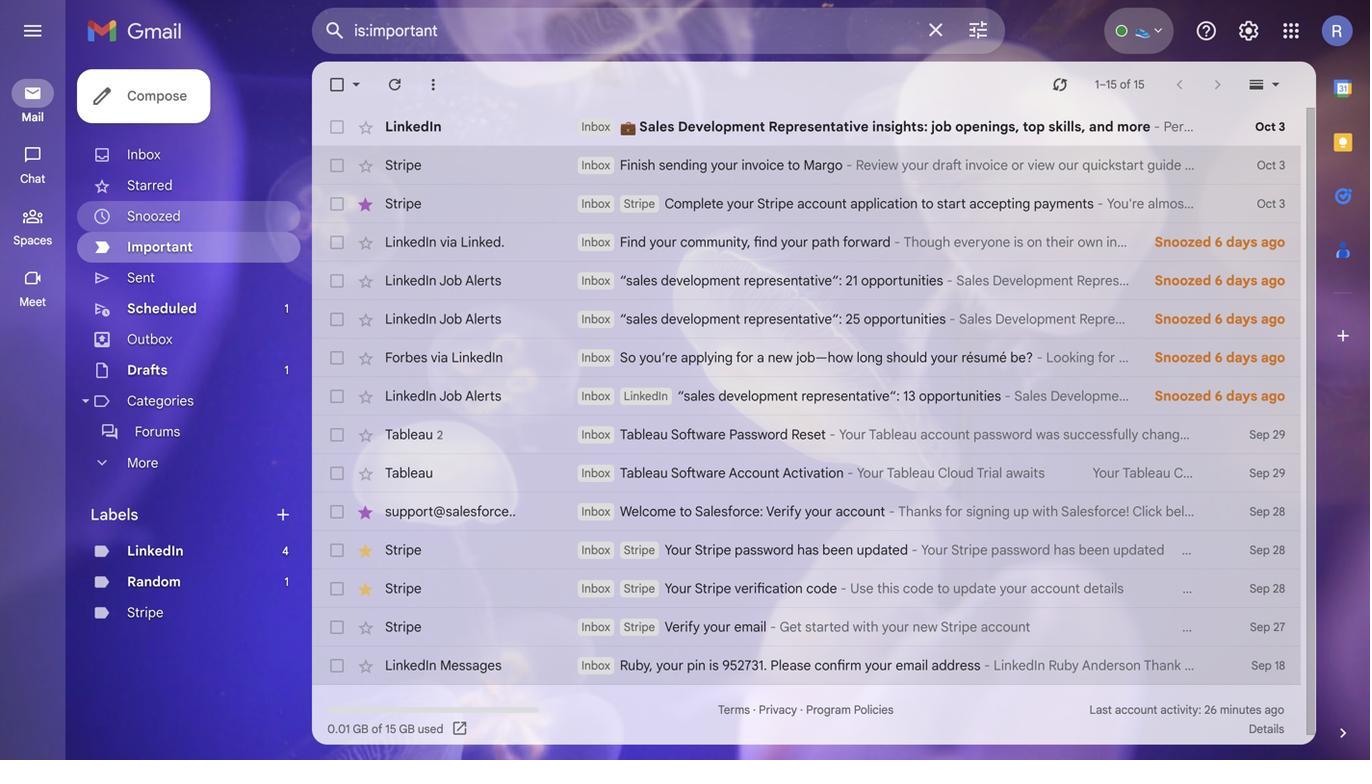 Task type: vqa. For each thing, say whether or not it's contained in the screenshot.
Ripple at bottom left
no



Task type: locate. For each thing, give the bounding box(es) containing it.
for
[[1185, 157, 1203, 174], [736, 350, 754, 366]]

"sales
[[620, 273, 658, 289], [620, 311, 658, 328], [678, 388, 715, 405]]

categories
[[127, 393, 194, 410]]

job
[[932, 118, 952, 135]]

1 row from the top
[[312, 108, 1301, 146]]

inbox ruby, your pin is 952731. please confirm your email address -
[[582, 658, 994, 675]]

linkedin job alerts for inbox "sales development representative": 25 opportunities -
[[385, 311, 502, 328]]

navigation
[[0, 62, 67, 761]]

password up your stripe verification code - use this code to update your account details ‌ ‌ ‌ ‌ ‌ ‌ ‌ ‌ ‌ ‌ ‌ ‌ ‌ ‌ ‌ ‌ ‌ ‌ ‌ ‌ ‌ ‌ ‌ ‌ ‌ ‌ ‌ ‌ ‌ ‌ ‌ ‌ ‌ ‌ ‌ ‌ ‌ ‌ ‌ ‌ ‌ ‌ ‌ ‌ ‌ ‌ ‌ ‌ ‌ ‌ ‌ ‌ ‌ ‌ ‌ ‌ ‌ ‌ ‌ ‌ ‌ ‌ ‌ ‌ ‌ ‌ ‌ ‌ ‌ ‌ ‌
[[992, 542, 1051, 559]]

2 row from the top
[[312, 146, 1371, 185]]

updated
[[857, 542, 908, 559], [1114, 542, 1165, 559]]

6
[[1215, 234, 1223, 251], [1215, 273, 1223, 289], [1215, 311, 1223, 328], [1215, 350, 1223, 366], [1215, 388, 1223, 405]]

labels
[[91, 506, 138, 525]]

use
[[851, 581, 874, 598]]

1 vertical spatial job
[[439, 311, 462, 328]]

details
[[1084, 581, 1124, 598]]

0 horizontal spatial password
[[735, 542, 794, 559]]

of right 0.01
[[372, 723, 383, 737]]

opportunities for "sales development representative": 25 opportunities
[[864, 311, 946, 328]]

days
[[1227, 234, 1258, 251], [1227, 273, 1258, 289], [1227, 311, 1258, 328], [1227, 350, 1258, 366], [1227, 388, 1258, 405]]

1 29 from the top
[[1273, 428, 1286, 443]]

2 horizontal spatial 15
[[1134, 78, 1145, 92]]

email
[[734, 619, 767, 636], [896, 658, 928, 675]]

0 horizontal spatial invoice
[[742, 157, 784, 174]]

12 row from the top
[[312, 532, 1371, 570]]

inbox so you're applying for a new job—how long should your résumé be? -
[[582, 350, 1047, 366]]

· right terms
[[753, 704, 756, 718]]

linkedin job alerts up forbes via linkedin
[[385, 311, 502, 328]]

28
[[1273, 505, 1286, 520], [1273, 544, 1286, 558], [1273, 582, 1286, 597]]

2 29 from the top
[[1273, 467, 1286, 481]]

account down your stripe verification code - use this code to update your account details ‌ ‌ ‌ ‌ ‌ ‌ ‌ ‌ ‌ ‌ ‌ ‌ ‌ ‌ ‌ ‌ ‌ ‌ ‌ ‌ ‌ ‌ ‌ ‌ ‌ ‌ ‌ ‌ ‌ ‌ ‌ ‌ ‌ ‌ ‌ ‌ ‌ ‌ ‌ ‌ ‌ ‌ ‌ ‌ ‌ ‌ ‌ ‌ ‌ ‌ ‌ ‌ ‌ ‌ ‌ ‌ ‌ ‌ ‌ ‌ ‌ ‌ ‌ ‌ ‌ ‌ ‌ ‌ ‌ ‌ ‌
[[981, 619, 1031, 636]]

2 vertical spatial job
[[439, 388, 462, 405]]

account right last
[[1115, 704, 1158, 718]]

0 vertical spatial new
[[768, 350, 793, 366]]

2 snoozed 6 days ago from the top
[[1155, 273, 1286, 289]]

0 vertical spatial email
[[734, 619, 767, 636]]

verify down activation
[[766, 504, 802, 521]]

6 for inbox find your community, find your path forward -
[[1215, 234, 1223, 251]]

software up inbox tableau software account activation -
[[671, 427, 726, 444]]

0 vertical spatial sep 29
[[1250, 428, 1286, 443]]

1 vertical spatial development
[[661, 311, 741, 328]]

3 28 from the top
[[1273, 582, 1286, 597]]

development down community, at the top of page
[[661, 273, 741, 289]]

has up your stripe verification code - use this code to update your account details ‌ ‌ ‌ ‌ ‌ ‌ ‌ ‌ ‌ ‌ ‌ ‌ ‌ ‌ ‌ ‌ ‌ ‌ ‌ ‌ ‌ ‌ ‌ ‌ ‌ ‌ ‌ ‌ ‌ ‌ ‌ ‌ ‌ ‌ ‌ ‌ ‌ ‌ ‌ ‌ ‌ ‌ ‌ ‌ ‌ ‌ ‌ ‌ ‌ ‌ ‌ ‌ ‌ ‌ ‌ ‌ ‌ ‌ ‌ ‌ ‌ ‌ ‌ ‌ ‌ ‌ ‌ ‌ ‌ ‌ ‌
[[1054, 542, 1076, 559]]

started
[[806, 619, 850, 636]]

1 horizontal spatial gb
[[399, 723, 415, 737]]

1 horizontal spatial for
[[1185, 157, 1203, 174]]

snoozed for inbox find your community, find your path forward -
[[1155, 234, 1212, 251]]

2 vertical spatial "sales
[[678, 388, 715, 405]]

2 6 from the top
[[1215, 273, 1223, 289]]

ago for inbox "sales development representative": 21 opportunities -
[[1261, 273, 1286, 289]]

15 left used
[[386, 723, 396, 737]]

ago inside last account activity: 26 minutes ago details
[[1265, 704, 1285, 718]]

1 sep 28 from the top
[[1250, 505, 1286, 520]]

0 vertical spatial linkedin job alerts
[[385, 273, 502, 289]]

sent
[[127, 270, 155, 287]]

29
[[1273, 428, 1286, 443], [1273, 467, 1286, 481]]

for left a
[[736, 350, 754, 366]]

2 vertical spatial alerts
[[465, 388, 502, 405]]

oct
[[1256, 120, 1276, 134], [1257, 158, 1277, 173], [1257, 197, 1277, 211]]

sep 18
[[1252, 659, 1286, 674]]

3 for inbox finish sending your invoice to margo - review your draft invoice or view our quickstart guide for help ‌ ‌ ‌ ‌ ‌ ‌ ‌ ‌ ‌ ‌ ‌ ‌ ‌ ‌ ‌ ‌ ‌ ‌ ‌ ‌ ‌ ‌ ‌ ‌ ‌ ‌ ‌ ‌ ‌ ‌ ‌ ‌ ‌ ‌ ‌ ‌ ‌ ‌ ‌ 
[[1280, 158, 1286, 173]]

0 horizontal spatial been
[[823, 542, 854, 559]]

gb right 0.01
[[353, 723, 369, 737]]

3 linkedin job alerts from the top
[[385, 388, 502, 405]]

1 vertical spatial "sales
[[620, 311, 658, 328]]

linkedin down refresh image
[[385, 118, 442, 135]]

ago for inbox so you're applying for a new job—how long should your résumé be? -
[[1261, 350, 1286, 366]]

ago
[[1261, 234, 1286, 251], [1261, 273, 1286, 289], [1261, 311, 1286, 328], [1261, 350, 1286, 366], [1261, 388, 1286, 405], [1265, 704, 1285, 718]]

3 3 from the top
[[1280, 197, 1286, 211]]

15 for 0.01 gb of 15 gb used
[[386, 723, 396, 737]]

development up the password
[[719, 388, 798, 405]]

row up the inbox so you're applying for a new job—how long should your résumé be? -
[[312, 301, 1301, 339]]

"sales up so
[[620, 311, 658, 328]]

row containing linkedin
[[312, 108, 1301, 146]]

alerts down forbes via linkedin
[[465, 388, 502, 405]]

invoice down development
[[742, 157, 784, 174]]

1 sep 29 from the top
[[1250, 428, 1286, 443]]

1 vertical spatial software
[[671, 465, 726, 482]]

important
[[127, 239, 193, 256]]

code right this
[[903, 581, 934, 598]]

2 vertical spatial sep 28
[[1250, 582, 1286, 597]]

1 been from the left
[[823, 542, 854, 559]]

representative": up the inbox so you're applying for a new job—how long should your résumé be? -
[[744, 311, 843, 328]]

linkedin up forbes at the left of the page
[[385, 311, 437, 328]]

3 row from the top
[[312, 185, 1301, 223]]

has up the verification
[[797, 542, 819, 559]]

alerts up forbes via linkedin
[[465, 311, 502, 328]]

15 row from the top
[[312, 647, 1301, 686]]

0 horizontal spatial 15
[[386, 723, 396, 737]]

opportunities up should
[[864, 311, 946, 328]]

3 sep 28 from the top
[[1250, 582, 1286, 597]]

inbox inside inbox finish sending your invoice to margo - review your draft invoice or view our quickstart guide for help ‌ ‌ ‌ ‌ ‌ ‌ ‌ ‌ ‌ ‌ ‌ ‌ ‌ ‌ ‌ ‌ ‌ ‌ ‌ ‌ ‌ ‌ ‌ ‌ ‌ ‌ ‌ ‌ ‌ ‌ ‌ ‌ ‌ ‌ ‌ ‌ ‌ ‌ ‌
[[582, 158, 611, 173]]

chat heading
[[0, 171, 65, 187]]

snoozed 6 days ago for inbox so you're applying for a new job—how long should your résumé be? -
[[1155, 350, 1286, 366]]

row down "get" at the right
[[312, 647, 1301, 686]]

linkedin job alerts down forbes via linkedin
[[385, 388, 502, 405]]

verify
[[766, 504, 802, 521], [665, 619, 700, 636]]

sales development representative insights: job openings, top skills, and more
[[636, 118, 1151, 135]]

28 for use this code to update your account details ‌ ‌ ‌ ‌ ‌ ‌ ‌ ‌ ‌ ‌ ‌ ‌ ‌ ‌ ‌ ‌ ‌ ‌ ‌ ‌ ‌ ‌ ‌ ‌ ‌ ‌ ‌ ‌ ‌ ‌ ‌ ‌ ‌ ‌ ‌ ‌ ‌ ‌ ‌ ‌ ‌ ‌ ‌ ‌ ‌ ‌ ‌ ‌ ‌ ‌ ‌ ‌ ‌ ‌ ‌ ‌ ‌ ‌ ‌ ‌ ‌ ‌ ‌ ‌ ‌ ‌ ‌ ‌ ‌ ‌ ‌ 
[[1273, 582, 1286, 597]]

linkedin via linked.
[[385, 234, 505, 251]]

view
[[1028, 157, 1055, 174]]

8 row from the top
[[312, 378, 1301, 416]]

row up started at right bottom
[[312, 570, 1371, 609]]

1 linkedin job alerts from the top
[[385, 273, 502, 289]]

1 for drafts
[[285, 364, 289, 378]]

alerts for inbox "sales development representative": 21 opportunities -
[[465, 273, 502, 289]]

1 days from the top
[[1227, 234, 1258, 251]]

5 row from the top
[[312, 262, 1301, 301]]

3 alerts from the top
[[465, 388, 502, 405]]

0 vertical spatial 3
[[1279, 120, 1286, 134]]

spaces heading
[[0, 233, 65, 249]]

27
[[1274, 621, 1286, 635]]

pin
[[687, 658, 706, 675]]

0 vertical spatial oct
[[1256, 120, 1276, 134]]

0 horizontal spatial code
[[807, 581, 837, 598]]

of
[[1120, 78, 1131, 92], [372, 723, 383, 737]]

updated up details
[[1114, 542, 1165, 559]]

sep for your stripe verification code - use this code to update your account details ‌ ‌ ‌ ‌ ‌ ‌ ‌ ‌ ‌ ‌ ‌ ‌ ‌ ‌ ‌ ‌ ‌ ‌ ‌ ‌ ‌ ‌ ‌ ‌ ‌ ‌ ‌ ‌ ‌ ‌ ‌ ‌ ‌ ‌ ‌ ‌ ‌ ‌ ‌ ‌ ‌ ‌ ‌ ‌ ‌ ‌ ‌ ‌ ‌ ‌ ‌ ‌ ‌ ‌ ‌ ‌ ‌ ‌ ‌ ‌ ‌ ‌ ‌ ‌ ‌ ‌ ‌ ‌ ‌ ‌ ‌ 
[[1250, 582, 1270, 597]]

representative": down long
[[802, 388, 900, 405]]

2 software from the top
[[671, 465, 726, 482]]

random
[[127, 574, 181, 591]]

6 for inbox "sales development representative": 21 opportunities -
[[1215, 273, 1223, 289]]

inbox inside inbox welcome to salesforce: verify your account -
[[582, 505, 611, 520]]

2 job from the top
[[439, 311, 462, 328]]

job down linkedin via linked.
[[439, 273, 462, 289]]

0 vertical spatial opportunities
[[861, 273, 944, 289]]

software down inbox tableau software password reset -
[[671, 465, 726, 482]]

row up margo
[[312, 108, 1301, 146]]

gmail image
[[87, 12, 192, 50]]

3 days from the top
[[1227, 311, 1258, 328]]

code
[[807, 581, 837, 598], [903, 581, 934, 598]]

more button
[[77, 448, 301, 479]]

job for inbox "sales development representative": 21 opportunities -
[[439, 273, 462, 289]]

row up reset
[[312, 378, 1301, 416]]

2 vertical spatial development
[[719, 388, 798, 405]]

0 horizontal spatial gb
[[353, 723, 369, 737]]

inbox inside inbox "sales development representative": 21 opportunities -
[[582, 274, 611, 288]]

main menu image
[[21, 19, 44, 42]]

1 software from the top
[[671, 427, 726, 444]]

0 vertical spatial for
[[1185, 157, 1203, 174]]

footer containing terms
[[312, 701, 1301, 740]]

chat
[[20, 172, 45, 186]]

email up 952731.
[[734, 619, 767, 636]]

0 horizontal spatial verify
[[665, 619, 700, 636]]

been up details
[[1079, 542, 1110, 559]]

tableau 2
[[385, 426, 443, 443]]

gb left used
[[399, 723, 415, 737]]

0 vertical spatial via
[[440, 234, 457, 251]]

1 horizontal spatial verify
[[766, 504, 802, 521]]

2
[[437, 428, 443, 443]]

inbox inside the inbox find your community, find your path forward -
[[582, 236, 611, 250]]

you're
[[640, 350, 678, 366]]

6 for inbox so you're applying for a new job—how long should your résumé be? -
[[1215, 350, 1223, 366]]

0 horizontal spatial updated
[[857, 542, 908, 559]]

via for linked.
[[440, 234, 457, 251]]

2 password from the left
[[992, 542, 1051, 559]]

opportunities down the "résumé"
[[919, 388, 1002, 405]]

snoozed for "sales development representative": 13 opportunities -
[[1155, 388, 1212, 405]]

job up forbes via linkedin
[[439, 311, 462, 328]]

sep for verify your email - get started with your new stripe account ‌ ‌ ‌ ‌ ‌ ‌ ‌ ‌ ‌ ‌ ‌ ‌ ‌ ‌ ‌ ‌ ‌ ‌ ‌ ‌ ‌ ‌ ‌ ‌ ‌ ‌ ‌ ‌ ‌ ‌ ‌ ‌ ‌ ‌ ‌ ‌ ‌ ‌ ‌ ‌ ‌ ‌ ‌ ‌ ‌ ‌ ‌ ‌ ‌ ‌ ‌ ‌ ‌ ‌ ‌ ‌ ‌ ‌ ‌ ‌ ‌ ‌ ‌ ‌ ‌ ‌ ‌ ‌ ‌ ‌ ‌ ‌ ‌ ‌ ‌ ‌ ‌ ‌ ‌ ‌
[[1250, 621, 1271, 635]]

ago for "sales development representative": 13 opportunities -
[[1261, 388, 1286, 405]]

representative": up inbox "sales development representative": 25 opportunities -
[[744, 273, 843, 289]]

1 6 from the top
[[1215, 234, 1223, 251]]

0 vertical spatial job
[[439, 273, 462, 289]]

stripe link
[[127, 605, 164, 622]]

days for "sales development representative": 13 opportunities -
[[1227, 388, 1258, 405]]

sep 29
[[1250, 428, 1286, 443], [1250, 467, 1286, 481]]

job
[[439, 273, 462, 289], [439, 311, 462, 328], [439, 388, 462, 405]]

1 vertical spatial 3
[[1280, 158, 1286, 173]]

5 snoozed 6 days ago from the top
[[1155, 388, 1286, 405]]

inbox link
[[127, 146, 161, 163]]

scheduled
[[127, 301, 197, 317]]

2 vertical spatial 28
[[1273, 582, 1286, 597]]

of up more
[[1120, 78, 1131, 92]]

path
[[812, 234, 840, 251]]

confirm
[[815, 658, 862, 675]]

more
[[127, 455, 158, 472]]

inbox finish sending your invoice to margo - review your draft invoice or view our quickstart guide for help ‌ ‌ ‌ ‌ ‌ ‌ ‌ ‌ ‌ ‌ ‌ ‌ ‌ ‌ ‌ ‌ ‌ ‌ ‌ ‌ ‌ ‌ ‌ ‌ ‌ ‌ ‌ ‌ ‌ ‌ ‌ ‌ ‌ ‌ ‌ ‌ ‌ ‌ ‌ 
[[582, 157, 1371, 174]]

inbox inside the inbox so you're applying for a new job—how long should your résumé be? -
[[582, 351, 611, 366]]

2 vertical spatial 3
[[1280, 197, 1286, 211]]

"sales down applying
[[678, 388, 715, 405]]

1 horizontal spatial invoice
[[966, 157, 1008, 174]]

9 row from the top
[[312, 416, 1301, 455]]

7 row from the top
[[312, 339, 1301, 378]]

0 vertical spatial representative":
[[744, 273, 843, 289]]

15 up and at the top of the page
[[1106, 78, 1117, 92]]

opportunities
[[861, 273, 944, 289], [864, 311, 946, 328], [919, 388, 1002, 405]]

development for "sales development representative": 25 opportunities
[[661, 311, 741, 328]]

sep for your stripe password has been updated - your stripe password has been updated ‌ ‌ ‌ ‌ ‌ ‌ ‌ ‌ ‌ ‌ ‌ ‌ ‌ ‌ ‌ ‌ ‌ ‌ ‌ ‌ ‌ ‌ ‌ ‌ ‌ ‌ ‌ ‌ ‌ ‌ ‌ ‌ ‌ ‌ ‌ ‌ ‌ ‌ ‌ ‌ ‌ ‌ ‌ ‌ ‌ ‌ ‌ ‌ ‌ ‌ ‌ ‌ ‌ ‌ ‌ ‌ ‌ ‌ ‌ 
[[1250, 544, 1270, 558]]

2 sep 29 from the top
[[1250, 467, 1286, 481]]

0 vertical spatial of
[[1120, 78, 1131, 92]]

development
[[678, 118, 765, 135]]

1 vertical spatial sep 28
[[1250, 544, 1286, 558]]

4 days from the top
[[1227, 350, 1258, 366]]

advanced search options image
[[959, 11, 998, 49]]

privacy link
[[759, 704, 797, 718]]

row up activation
[[312, 416, 1301, 455]]

row down activation
[[312, 493, 1301, 532]]

4 row from the top
[[312, 223, 1301, 262]]

row down representative
[[312, 146, 1371, 185]]

13
[[904, 388, 916, 405]]

1 3 from the top
[[1279, 120, 1286, 134]]

"sales for "sales development representative": 21 opportunities
[[620, 273, 658, 289]]

with
[[853, 619, 879, 636]]

3 6 from the top
[[1215, 311, 1223, 328]]

6 for inbox "sales development representative": 25 opportunities -
[[1215, 311, 1223, 328]]

1 horizontal spatial ·
[[800, 704, 803, 718]]

main content
[[312, 62, 1371, 746]]

inbox inside inbox "sales development representative": 25 opportunities -
[[582, 313, 611, 327]]

mail
[[22, 110, 44, 125]]

software for password
[[671, 427, 726, 444]]

linkedin up "tableau 2"
[[385, 388, 437, 405]]

terms · privacy · program policies
[[718, 704, 894, 718]]

verify up 'pin'
[[665, 619, 700, 636]]

1 horizontal spatial of
[[1120, 78, 1131, 92]]

💼 image
[[620, 120, 636, 136]]

linkedin job alerts down linkedin via linked.
[[385, 273, 502, 289]]

1 vertical spatial 28
[[1273, 544, 1286, 558]]

job down forbes via linkedin
[[439, 388, 462, 405]]

1
[[1095, 78, 1100, 92], [285, 302, 289, 316], [285, 364, 289, 378], [285, 576, 289, 590]]

row down path
[[312, 262, 1301, 301]]

opportunities for "sales development representative": 21 opportunities
[[861, 273, 944, 289]]

2 3 from the top
[[1280, 158, 1286, 173]]

of for 15
[[1120, 78, 1131, 92]]

support image
[[1195, 19, 1218, 42]]

starred link
[[127, 177, 173, 194]]

via left linked.
[[440, 234, 457, 251]]

None checkbox
[[327, 75, 347, 94], [327, 118, 347, 137], [327, 156, 347, 175], [327, 272, 347, 291], [327, 310, 347, 329], [327, 387, 347, 406], [327, 541, 347, 561], [327, 580, 347, 599], [327, 75, 347, 94], [327, 118, 347, 137], [327, 156, 347, 175], [327, 272, 347, 291], [327, 310, 347, 329], [327, 387, 347, 406], [327, 541, 347, 561], [327, 580, 347, 599]]

3 job from the top
[[439, 388, 462, 405]]

sep 28
[[1250, 505, 1286, 520], [1250, 544, 1286, 558], [1250, 582, 1286, 597]]

representative": for 25
[[744, 311, 843, 328]]

row down margo
[[312, 185, 1301, 223]]

linkedin down 'you're'
[[624, 390, 668, 404]]

linkedin left linked.
[[385, 234, 437, 251]]

openings,
[[956, 118, 1020, 135]]

footer
[[312, 701, 1301, 740]]

2 days from the top
[[1227, 273, 1258, 289]]

quickstart
[[1083, 157, 1144, 174]]

start
[[937, 196, 966, 212]]

row containing support@salesforce..
[[312, 493, 1301, 532]]

2 gb from the left
[[399, 723, 415, 737]]

1 invoice from the left
[[742, 157, 784, 174]]

forbes via linkedin
[[385, 350, 503, 366]]

0 vertical spatial "sales
[[620, 273, 658, 289]]

salesforce:
[[695, 504, 764, 521]]

2 vertical spatial oct
[[1257, 197, 1277, 211]]

2 been from the left
[[1079, 542, 1110, 559]]

row up inbox "sales development representative": 21 opportunities -
[[312, 223, 1301, 262]]

complete
[[665, 196, 724, 212]]

invoice left 'or'
[[966, 157, 1008, 174]]

terms
[[718, 704, 750, 718]]

your up 'pin'
[[665, 581, 692, 598]]

0 horizontal spatial ·
[[753, 704, 756, 718]]

1 job from the top
[[439, 273, 462, 289]]

welcome
[[620, 504, 676, 521]]

0 vertical spatial development
[[661, 273, 741, 289]]

program policies link
[[806, 704, 894, 718]]

2 alerts from the top
[[465, 311, 502, 328]]

stripe
[[385, 157, 422, 174], [385, 196, 422, 212], [758, 196, 794, 212], [624, 197, 655, 211], [385, 542, 422, 559], [695, 542, 732, 559], [952, 542, 988, 559], [624, 544, 655, 558], [385, 581, 422, 598], [695, 581, 732, 598], [624, 582, 655, 597], [127, 605, 164, 622], [385, 619, 422, 636], [941, 619, 978, 636], [624, 621, 655, 635]]

0 vertical spatial 29
[[1273, 428, 1286, 443]]

via for linkedin
[[431, 350, 448, 366]]

should
[[887, 350, 928, 366]]

1 vertical spatial alerts
[[465, 311, 502, 328]]

days for inbox "sales development representative": 25 opportunities -
[[1227, 311, 1258, 328]]

new up address
[[913, 619, 938, 636]]

footer inside main content
[[312, 701, 1301, 740]]

row up use
[[312, 532, 1371, 570]]

1 vertical spatial oct 3
[[1257, 158, 1286, 173]]

account
[[797, 196, 847, 212], [836, 504, 886, 521], [1031, 581, 1080, 598], [981, 619, 1031, 636], [1115, 704, 1158, 718]]

email left address
[[896, 658, 928, 675]]

Search in mail search field
[[312, 8, 1006, 54]]

0 vertical spatial alerts
[[465, 273, 502, 289]]

verification
[[735, 581, 803, 598]]

3 snoozed 6 days ago from the top
[[1155, 311, 1286, 328]]

sep 28 for your stripe password has been updated ‌ ‌ ‌ ‌ ‌ ‌ ‌ ‌ ‌ ‌ ‌ ‌ ‌ ‌ ‌ ‌ ‌ ‌ ‌ ‌ ‌ ‌ ‌ ‌ ‌ ‌ ‌ ‌ ‌ ‌ ‌ ‌ ‌ ‌ ‌ ‌ ‌ ‌ ‌ ‌ ‌ ‌ ‌ ‌ ‌ ‌ ‌ ‌ ‌ ‌ ‌ ‌ ‌ ‌ ‌ ‌ ‌ ‌ ‌ 
[[1250, 544, 1286, 558]]

drafts link
[[127, 362, 168, 379]]

0 horizontal spatial new
[[768, 350, 793, 366]]

main content containing linkedin
[[312, 62, 1371, 746]]

0 horizontal spatial has
[[797, 542, 819, 559]]

updated up this
[[857, 542, 908, 559]]

new right a
[[768, 350, 793, 366]]

0 horizontal spatial email
[[734, 619, 767, 636]]

to left margo
[[788, 157, 800, 174]]

development for "sales development representative": 21 opportunities
[[661, 273, 741, 289]]

row down reset
[[312, 455, 1301, 493]]

privacy
[[759, 704, 797, 718]]

1 vertical spatial oct
[[1257, 158, 1277, 173]]

0 horizontal spatial for
[[736, 350, 754, 366]]

1 snoozed 6 days ago from the top
[[1155, 234, 1286, 251]]

0 vertical spatial 28
[[1273, 505, 1286, 520]]

linkedin job alerts for "sales development representative": 13 opportunities -
[[385, 388, 502, 405]]

0 horizontal spatial of
[[372, 723, 383, 737]]

1 vertical spatial email
[[896, 658, 928, 675]]

alerts down linked.
[[465, 273, 502, 289]]

2 vertical spatial oct 3
[[1257, 197, 1286, 211]]

snoozed 6 days ago for inbox "sales development representative": 21 opportunities -
[[1155, 273, 1286, 289]]

password
[[729, 427, 788, 444]]

via right forbes at the left of the page
[[431, 350, 448, 366]]

15 for 1 15 of 15
[[1134, 78, 1145, 92]]

to left update
[[938, 581, 950, 598]]

row up please
[[312, 609, 1307, 647]]

1 horizontal spatial code
[[903, 581, 934, 598]]

sep for inbox welcome to salesforce: verify your account -
[[1250, 505, 1270, 520]]

1 vertical spatial via
[[431, 350, 448, 366]]

5 days from the top
[[1227, 388, 1258, 405]]

0.01
[[327, 723, 350, 737]]

15 up more
[[1134, 78, 1145, 92]]

community,
[[680, 234, 751, 251]]

development up applying
[[661, 311, 741, 328]]

-
[[1151, 118, 1164, 135], [847, 157, 853, 174], [1098, 196, 1104, 212], [894, 234, 901, 251], [947, 273, 953, 289], [950, 311, 956, 328], [1037, 350, 1043, 366], [1005, 388, 1011, 405], [830, 427, 836, 444], [848, 465, 854, 482], [889, 504, 895, 521], [912, 542, 918, 559], [841, 581, 847, 598], [770, 619, 777, 636], [984, 658, 991, 675]]

1 vertical spatial for
[[736, 350, 754, 366]]

skills,
[[1049, 118, 1086, 135]]

been up use
[[823, 542, 854, 559]]

alerts for "sales development representative": 13 opportunities -
[[465, 388, 502, 405]]

"sales down find
[[620, 273, 658, 289]]

4 6 from the top
[[1215, 350, 1223, 366]]

code up started at right bottom
[[807, 581, 837, 598]]

1 vertical spatial representative":
[[744, 311, 843, 328]]

3
[[1279, 120, 1286, 134], [1280, 158, 1286, 173], [1280, 197, 1286, 211]]

2 linkedin job alerts from the top
[[385, 311, 502, 328]]

oct 3 for inbox finish sending your invoice to margo - review your draft invoice or view our quickstart guide for help ‌ ‌ ‌ ‌ ‌ ‌ ‌ ‌ ‌ ‌ ‌ ‌ ‌ ‌ ‌ ‌ ‌ ‌ ‌ ‌ ‌ ‌ ‌ ‌ ‌ ‌ ‌ ‌ ‌ ‌ ‌ ‌ ‌ ‌ ‌ ‌ ‌ ‌ ‌ 
[[1257, 158, 1286, 173]]

address
[[932, 658, 981, 675]]

for left 'help'
[[1185, 157, 1203, 174]]

0 vertical spatial verify
[[766, 504, 802, 521]]

1 vertical spatial 29
[[1273, 467, 1286, 481]]

active image
[[1136, 23, 1151, 39]]

2 · from the left
[[800, 704, 803, 718]]

2 vertical spatial linkedin job alerts
[[385, 388, 502, 405]]

4 snoozed 6 days ago from the top
[[1155, 350, 1286, 366]]

your
[[711, 157, 738, 174], [902, 157, 929, 174], [727, 196, 755, 212], [650, 234, 677, 251], [781, 234, 808, 251], [931, 350, 958, 366], [805, 504, 832, 521], [1000, 581, 1027, 598], [704, 619, 731, 636], [882, 619, 910, 636], [657, 658, 684, 675], [865, 658, 893, 675]]

1 vertical spatial new
[[913, 619, 938, 636]]

None checkbox
[[327, 195, 347, 214], [327, 233, 347, 252], [327, 349, 347, 368], [327, 426, 347, 445], [327, 464, 347, 484], [327, 503, 347, 522], [327, 618, 347, 638], [327, 657, 347, 676], [327, 195, 347, 214], [327, 233, 347, 252], [327, 349, 347, 368], [327, 426, 347, 445], [327, 464, 347, 484], [327, 503, 347, 522], [327, 618, 347, 638], [327, 657, 347, 676]]

of for gb
[[372, 723, 383, 737]]

tab list
[[1317, 62, 1371, 692]]

to left start
[[922, 196, 934, 212]]

0 vertical spatial software
[[671, 427, 726, 444]]

0 vertical spatial sep 28
[[1250, 505, 1286, 520]]

1 vertical spatial linkedin job alerts
[[385, 311, 502, 328]]

review
[[856, 157, 899, 174]]

opportunities right 21
[[861, 273, 944, 289]]

snoozed 6 days ago for inbox find your community, find your path forward -
[[1155, 234, 1286, 251]]

to right welcome
[[680, 504, 692, 521]]

1 alerts from the top
[[465, 273, 502, 289]]

program
[[806, 704, 851, 718]]

· right privacy "link"
[[800, 704, 803, 718]]

0 vertical spatial oct 3
[[1256, 120, 1286, 134]]

1 vertical spatial sep 29
[[1250, 467, 1286, 481]]

days for inbox "sales development representative": 21 opportunities -
[[1227, 273, 1258, 289]]

row down inbox "sales development representative": 25 opportunities -
[[312, 339, 1301, 378]]

29 for tableau software password reset
[[1273, 428, 1286, 443]]

via
[[440, 234, 457, 251], [431, 350, 448, 366]]

5 6 from the top
[[1215, 388, 1223, 405]]

1 vertical spatial of
[[372, 723, 383, 737]]

1 · from the left
[[753, 704, 756, 718]]

application
[[851, 196, 918, 212]]

2 sep 28 from the top
[[1250, 544, 1286, 558]]

row
[[312, 108, 1301, 146], [312, 146, 1371, 185], [312, 185, 1301, 223], [312, 223, 1301, 262], [312, 262, 1301, 301], [312, 301, 1301, 339], [312, 339, 1301, 378], [312, 378, 1301, 416], [312, 416, 1301, 455], [312, 455, 1301, 493], [312, 493, 1301, 532], [312, 532, 1371, 570], [312, 570, 1371, 609], [312, 609, 1307, 647], [312, 647, 1301, 686]]

1 vertical spatial opportunities
[[864, 311, 946, 328]]

1 28 from the top
[[1273, 505, 1286, 520]]

1 horizontal spatial updated
[[1114, 542, 1165, 559]]

28 for your stripe password has been updated ‌ ‌ ‌ ‌ ‌ ‌ ‌ ‌ ‌ ‌ ‌ ‌ ‌ ‌ ‌ ‌ ‌ ‌ ‌ ‌ ‌ ‌ ‌ ‌ ‌ ‌ ‌ ‌ ‌ ‌ ‌ ‌ ‌ ‌ ‌ ‌ ‌ ‌ ‌ ‌ ‌ ‌ ‌ ‌ ‌ ‌ ‌ ‌ ‌ ‌ ‌ ‌ ‌ ‌ ‌ ‌ ‌ ‌ ‌ 
[[1273, 544, 1286, 558]]

1 horizontal spatial been
[[1079, 542, 1110, 559]]

password up the verification
[[735, 542, 794, 559]]

1 horizontal spatial has
[[1054, 542, 1076, 559]]

ago for inbox find your community, find your path forward -
[[1261, 234, 1286, 251]]

1 code from the left
[[807, 581, 837, 598]]

your up your stripe verification code - use this code to update your account details ‌ ‌ ‌ ‌ ‌ ‌ ‌ ‌ ‌ ‌ ‌ ‌ ‌ ‌ ‌ ‌ ‌ ‌ ‌ ‌ ‌ ‌ ‌ ‌ ‌ ‌ ‌ ‌ ‌ ‌ ‌ ‌ ‌ ‌ ‌ ‌ ‌ ‌ ‌ ‌ ‌ ‌ ‌ ‌ ‌ ‌ ‌ ‌ ‌ ‌ ‌ ‌ ‌ ‌ ‌ ‌ ‌ ‌ ‌ ‌ ‌ ‌ ‌ ‌ ‌ ‌ ‌ ‌ ‌ ‌ ‌
[[922, 542, 949, 559]]

your stripe verification code - use this code to update your account details ‌ ‌ ‌ ‌ ‌ ‌ ‌ ‌ ‌ ‌ ‌ ‌ ‌ ‌ ‌ ‌ ‌ ‌ ‌ ‌ ‌ ‌ ‌ ‌ ‌ ‌ ‌ ‌ ‌ ‌ ‌ ‌ ‌ ‌ ‌ ‌ ‌ ‌ ‌ ‌ ‌ ‌ ‌ ‌ ‌ ‌ ‌ ‌ ‌ ‌ ‌ ‌ ‌ ‌ ‌ ‌ ‌ ‌ ‌ ‌ ‌ ‌ ‌ ‌ ‌ ‌ ‌ ‌ ‌ ‌ ‌ 
[[665, 581, 1371, 598]]

2 28 from the top
[[1273, 544, 1286, 558]]

1 horizontal spatial password
[[992, 542, 1051, 559]]

more
[[1118, 118, 1151, 135]]

11 row from the top
[[312, 493, 1301, 532]]

6 row from the top
[[312, 301, 1301, 339]]

account left details
[[1031, 581, 1080, 598]]

your down welcome
[[665, 542, 692, 559]]



Task type: describe. For each thing, give the bounding box(es) containing it.
please
[[771, 658, 811, 675]]

job—how
[[797, 350, 854, 366]]

accepting
[[970, 196, 1031, 212]]

2 vertical spatial opportunities
[[919, 388, 1002, 405]]

labels heading
[[91, 506, 274, 525]]

inbox inside inbox ruby, your pin is 952731. please confirm your email address -
[[582, 659, 611, 674]]

inbox find your community, find your path forward -
[[582, 234, 904, 251]]

row containing forbes via linkedin
[[312, 339, 1301, 378]]

1 updated from the left
[[857, 542, 908, 559]]

account down activation
[[836, 504, 886, 521]]

sales
[[639, 118, 675, 135]]

so
[[620, 350, 636, 366]]

categories link
[[127, 393, 194, 410]]

alerts for inbox "sales development representative": 25 opportunities -
[[465, 311, 502, 328]]

meet heading
[[0, 295, 65, 310]]

forward
[[843, 234, 891, 251]]

14 row from the top
[[312, 609, 1307, 647]]

our
[[1059, 157, 1079, 174]]

"sales for "sales development representative": 25 opportunities
[[620, 311, 658, 328]]

row containing linkedin via linked.
[[312, 223, 1301, 262]]

reset
[[792, 427, 826, 444]]

2 updated from the left
[[1114, 542, 1165, 559]]

days for inbox so you're applying for a new job—how long should your résumé be? -
[[1227, 350, 1258, 366]]

scheduled link
[[127, 301, 197, 317]]

finish
[[620, 157, 656, 174]]

1 gb from the left
[[353, 723, 369, 737]]

10 row from the top
[[312, 455, 1301, 493]]

drafts
[[127, 362, 168, 379]]

snoozed for inbox "sales development representative": 25 opportunities -
[[1155, 311, 1212, 328]]

account
[[729, 465, 780, 482]]

sep 29 for tableau software password reset
[[1250, 428, 1286, 443]]

important link
[[127, 239, 193, 256]]

linkedin job alerts for inbox "sales development representative": 21 opportunities -
[[385, 273, 502, 289]]

6 for "sales development representative": 13 opportunities -
[[1215, 388, 1223, 405]]

oct for complete your stripe account application to start accepting payments -
[[1257, 197, 1277, 211]]

representative": for 21
[[744, 273, 843, 289]]

snoozed 6 days ago for inbox "sales development representative": 25 opportunities -
[[1155, 311, 1286, 328]]

last account activity: 26 minutes ago details
[[1090, 704, 1285, 737]]

résumé
[[962, 350, 1007, 366]]

2 vertical spatial representative":
[[802, 388, 900, 405]]

representative
[[769, 118, 869, 135]]

forums link
[[135, 424, 180, 441]]

1 password from the left
[[735, 542, 794, 559]]

1 vertical spatial verify
[[665, 619, 700, 636]]

activity:
[[1161, 704, 1202, 718]]

inbox inside inbox tableau software password reset -
[[582, 428, 611, 443]]

linkedin link
[[127, 543, 184, 560]]

account inside last account activity: 26 minutes ago details
[[1115, 704, 1158, 718]]

forums
[[135, 424, 180, 441]]

sending
[[659, 157, 708, 174]]

sep for inbox tableau software account activation -
[[1250, 467, 1270, 481]]

sep 28 for use this code to update your account details ‌ ‌ ‌ ‌ ‌ ‌ ‌ ‌ ‌ ‌ ‌ ‌ ‌ ‌ ‌ ‌ ‌ ‌ ‌ ‌ ‌ ‌ ‌ ‌ ‌ ‌ ‌ ‌ ‌ ‌ ‌ ‌ ‌ ‌ ‌ ‌ ‌ ‌ ‌ ‌ ‌ ‌ ‌ ‌ ‌ ‌ ‌ ‌ ‌ ‌ ‌ ‌ ‌ ‌ ‌ ‌ ‌ ‌ ‌ ‌ ‌ ‌ ‌ ‌ ‌ ‌ ‌ ‌ ‌ ‌ ‌ 
[[1250, 582, 1286, 597]]

more image
[[424, 75, 443, 94]]

forbes
[[385, 350, 428, 366]]

1 has from the left
[[797, 542, 819, 559]]

linkedin right forbes at the left of the page
[[452, 350, 503, 366]]

follow link to manage storage image
[[451, 720, 471, 740]]

terms link
[[718, 704, 750, 718]]

a
[[757, 350, 765, 366]]

outbox link
[[127, 331, 173, 348]]

update
[[953, 581, 997, 598]]

1 horizontal spatial email
[[896, 658, 928, 675]]

snoozed for inbox "sales development representative": 21 opportunities -
[[1155, 273, 1212, 289]]

linkedin messages
[[385, 658, 502, 675]]

toggle split pane mode image
[[1247, 75, 1267, 94]]

snoozed for inbox so you're applying for a new job—how long should your résumé be? -
[[1155, 350, 1212, 366]]

sep for inbox ruby, your pin is 952731. please confirm your email address -
[[1252, 659, 1272, 674]]

2 code from the left
[[903, 581, 934, 598]]

oct 3 for complete your stripe account application to start accepting payments -
[[1257, 197, 1286, 211]]

and
[[1089, 118, 1114, 135]]

13 row from the top
[[312, 570, 1371, 609]]

details link
[[1249, 723, 1285, 737]]

1 horizontal spatial 15
[[1106, 78, 1117, 92]]

sep for inbox tableau software password reset -
[[1250, 428, 1270, 443]]

inbox inside inbox tableau software account activation -
[[582, 467, 611, 481]]

job for "sales development representative": 13 opportunities -
[[439, 388, 462, 405]]

random link
[[127, 574, 181, 591]]

4
[[282, 545, 289, 559]]

guide
[[1148, 157, 1182, 174]]

linkedin down linkedin via linked.
[[385, 273, 437, 289]]

snoozed 6 days ago for "sales development representative": 13 opportunities -
[[1155, 388, 1286, 405]]

sep 27
[[1250, 621, 1286, 635]]

your for your stripe password has been updated
[[665, 542, 692, 559]]

inbox tableau software account activation -
[[582, 465, 857, 482]]

margo
[[804, 157, 843, 174]]

find
[[620, 234, 646, 251]]

sent link
[[127, 270, 155, 287]]

2 invoice from the left
[[966, 157, 1008, 174]]

refresh image
[[385, 75, 405, 94]]

inbox tableau software password reset -
[[582, 427, 839, 444]]

days for inbox find your community, find your path forward -
[[1227, 234, 1258, 251]]

navigation containing mail
[[0, 62, 67, 761]]

ruby,
[[620, 658, 653, 675]]

payments
[[1034, 196, 1094, 212]]

1 for random
[[285, 576, 289, 590]]

snoozed link
[[127, 208, 181, 225]]

job for inbox "sales development representative": 25 opportunities -
[[439, 311, 462, 328]]

top
[[1023, 118, 1045, 135]]

ago for inbox "sales development representative": 25 opportunities -
[[1261, 311, 1286, 328]]

linkedin left messages at bottom
[[385, 658, 437, 675]]

settings image
[[1238, 19, 1261, 42]]

last
[[1090, 704, 1112, 718]]

clear search image
[[917, 11, 955, 49]]

this
[[877, 581, 900, 598]]

2 has from the left
[[1054, 542, 1076, 559]]

long
[[857, 350, 883, 366]]

row containing linkedin messages
[[312, 647, 1301, 686]]

messages
[[440, 658, 502, 675]]

mail heading
[[0, 110, 65, 125]]

offline sync status image
[[1051, 75, 1070, 94]]

linkedin up random
[[127, 543, 184, 560]]

29 for tableau software account activation
[[1273, 467, 1286, 481]]

Search in mail text field
[[354, 21, 913, 40]]

get
[[780, 619, 802, 636]]

meet
[[19, 295, 46, 310]]

3 for complete your stripe account application to start accepting payments -
[[1280, 197, 1286, 211]]

compose button
[[77, 69, 210, 123]]

1 for scheduled
[[285, 302, 289, 316]]

is
[[709, 658, 719, 675]]

details
[[1249, 723, 1285, 737]]

software for account
[[671, 465, 726, 482]]

minutes
[[1220, 704, 1262, 718]]

inbox "sales development representative": 21 opportunities -
[[582, 273, 957, 289]]

your for your stripe verification code
[[665, 581, 692, 598]]

1 inside main content
[[1095, 78, 1100, 92]]

account down margo
[[797, 196, 847, 212]]

21
[[846, 273, 858, 289]]

search in mail image
[[318, 13, 353, 48]]

inbox welcome to salesforce: verify your account -
[[582, 504, 899, 521]]

oct for inbox finish sending your invoice to margo - review your draft invoice or view our quickstart guide for help ‌ ‌ ‌ ‌ ‌ ‌ ‌ ‌ ‌ ‌ ‌ ‌ ‌ ‌ ‌ ‌ ‌ ‌ ‌ ‌ ‌ ‌ ‌ ‌ ‌ ‌ ‌ ‌ ‌ ‌ ‌ ‌ ‌ ‌ ‌ ‌ ‌ ‌ ‌ 
[[1257, 158, 1277, 173]]

find
[[754, 234, 778, 251]]

or
[[1012, 157, 1025, 174]]

insights:
[[872, 118, 928, 135]]

spaces
[[13, 234, 52, 248]]

18
[[1275, 659, 1286, 674]]

inbox "sales development representative": 25 opportunities -
[[582, 311, 959, 328]]

1 horizontal spatial new
[[913, 619, 938, 636]]

be?
[[1011, 350, 1034, 366]]

sep 29 for tableau software account activation
[[1250, 467, 1286, 481]]

0.01 gb of 15 gb used
[[327, 723, 444, 737]]



